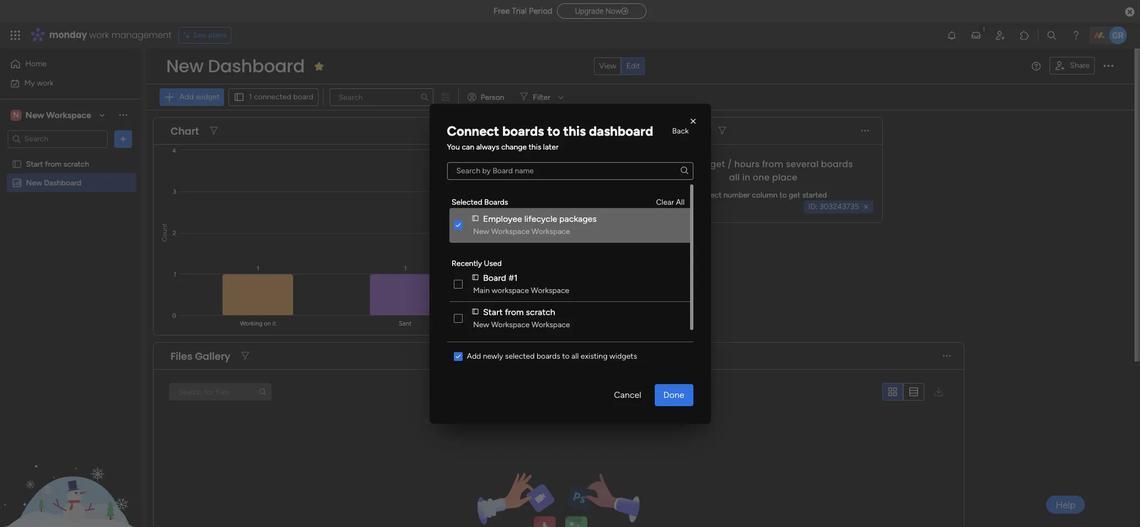 Task type: vqa. For each thing, say whether or not it's contained in the screenshot.
can
yes



Task type: describe. For each thing, give the bounding box(es) containing it.
new dashboard inside banner
[[166, 54, 305, 78]]

0 horizontal spatial new dashboard
[[26, 178, 81, 188]]

in
[[743, 171, 751, 184]]

lottie animation image
[[0, 416, 141, 528]]

gallery layout group
[[883, 383, 925, 401]]

done button
[[655, 384, 694, 406]]

chart
[[171, 124, 199, 138]]

cancel
[[614, 390, 642, 400]]

0 horizontal spatial search image
[[259, 388, 267, 397]]

all
[[676, 197, 685, 207]]

done
[[664, 390, 685, 400]]

you can always change this later
[[447, 142, 559, 152]]

from inside see budget / hours from several boards all in one place
[[763, 158, 784, 171]]

selected boards
[[452, 198, 508, 207]]

filter
[[533, 93, 551, 102]]

board #1
[[483, 272, 518, 283]]

share button
[[1050, 57, 1096, 75]]

recently
[[452, 259, 482, 268]]

files
[[171, 349, 193, 363]]

remove from favorites image
[[314, 60, 325, 72]]

workspace up add newly selected boards to all existing widgets
[[532, 320, 570, 330]]

home button
[[7, 55, 119, 73]]

board
[[293, 92, 314, 102]]

0 horizontal spatial dashboard
[[44, 178, 81, 188]]

workspace right the workspace
[[531, 286, 569, 295]]

home
[[25, 59, 47, 69]]

#1
[[509, 272, 518, 283]]

id: for id: 303243479
[[563, 315, 572, 324]]

existing
[[581, 352, 608, 361]]

see for see budget / hours from several boards all in one place
[[674, 158, 690, 171]]

employee
[[483, 213, 522, 224]]

hours
[[735, 158, 760, 171]]

1
[[249, 92, 252, 102]]

see budget / hours from several boards all in one place
[[674, 158, 854, 184]]

new right public dashboard image
[[26, 178, 42, 188]]

invite members image
[[996, 30, 1007, 41]]

help image
[[1071, 30, 1082, 41]]

started
[[803, 191, 828, 200]]

dapulse close image
[[1126, 7, 1135, 18]]

filter button
[[516, 88, 568, 106]]

1 connected board button
[[229, 88, 319, 106]]

Search in workspace field
[[23, 133, 92, 145]]

budget
[[693, 158, 726, 171]]

change
[[502, 142, 527, 152]]

new workspace workspace for lifecycle
[[473, 227, 570, 236]]

number
[[724, 191, 751, 200]]

work for monday
[[89, 29, 109, 41]]

view
[[599, 61, 617, 71]]

back button
[[668, 122, 694, 140]]

help
[[1056, 500, 1076, 511]]

see plans button
[[178, 27, 232, 44]]

1 horizontal spatial from
[[505, 307, 524, 317]]

0 horizontal spatial from
[[45, 159, 62, 169]]

column
[[752, 191, 778, 200]]

free trial period
[[494, 6, 553, 16]]

board
[[483, 272, 506, 283]]

selected
[[452, 198, 482, 207]]

lifecycle
[[524, 213, 557, 224]]

connected
[[254, 92, 292, 102]]

clear
[[656, 197, 674, 207]]

place
[[773, 171, 798, 184]]

select number column to get started
[[700, 191, 828, 200]]

2 v2 funnel image from the left
[[719, 127, 727, 135]]

person
[[481, 93, 505, 102]]

several
[[786, 158, 819, 171]]

view button
[[594, 57, 622, 75]]

add for add newly selected boards to all existing widgets
[[467, 352, 481, 361]]

recently used
[[452, 259, 502, 268]]

new workspace
[[25, 110, 91, 120]]

numbers
[[662, 124, 708, 138]]

0 horizontal spatial scratch
[[63, 159, 89, 169]]

id: 303243479
[[563, 315, 614, 324]]

add widget
[[180, 92, 220, 102]]

public board image
[[12, 159, 22, 169]]

search image
[[420, 93, 429, 102]]

clear all
[[656, 197, 685, 207]]

see plans
[[193, 30, 227, 40]]

used
[[484, 259, 502, 268]]

main
[[473, 286, 490, 295]]

workspace down lifecycle on the left top of the page
[[532, 227, 570, 236]]

public dashboard image
[[12, 178, 22, 188]]

newly
[[483, 352, 504, 361]]

management
[[111, 29, 172, 41]]

selected boards heading
[[452, 196, 508, 208]]

1 v2 funnel image from the left
[[210, 127, 218, 135]]

can
[[462, 142, 475, 152]]

add widget button
[[160, 88, 224, 106]]

close image
[[688, 116, 699, 127]]

gallery
[[195, 349, 231, 363]]

1 vertical spatial scratch
[[526, 307, 555, 317]]

back
[[673, 126, 689, 136]]

greg robinson image
[[1110, 27, 1128, 44]]

id: for id: 303243735
[[809, 202, 818, 212]]

n
[[13, 110, 19, 120]]

to inside heading
[[548, 123, 561, 139]]

new up newly
[[473, 320, 489, 330]]

widget
[[196, 92, 220, 102]]

upgrade
[[575, 7, 604, 15]]

one
[[753, 171, 770, 184]]

1 image
[[980, 23, 990, 35]]

1 vertical spatial to
[[780, 191, 787, 200]]

recently used heading
[[452, 258, 502, 269]]

arrow down image
[[555, 91, 568, 104]]

lottie animation element
[[0, 416, 141, 528]]

dashboard
[[589, 123, 654, 139]]

plans
[[208, 30, 227, 40]]

get
[[789, 191, 801, 200]]

clear all button
[[652, 193, 689, 211]]

2 vertical spatial boards
[[537, 352, 561, 361]]

apps image
[[1020, 30, 1031, 41]]

1 horizontal spatial start from scratch
[[483, 307, 555, 317]]

select
[[700, 191, 722, 200]]



Task type: locate. For each thing, give the bounding box(es) containing it.
search image
[[681, 167, 689, 175], [259, 388, 267, 397]]

0 horizontal spatial start from scratch
[[26, 159, 89, 169]]

work
[[89, 29, 109, 41], [37, 78, 54, 88]]

add
[[180, 92, 194, 102], [467, 352, 481, 361]]

start from scratch down search in workspace field
[[26, 159, 89, 169]]

1 vertical spatial all
[[572, 352, 579, 361]]

0 vertical spatial boards
[[503, 123, 544, 139]]

notifications image
[[947, 30, 958, 41]]

1 vertical spatial start from scratch
[[483, 307, 555, 317]]

1 connected board
[[249, 92, 314, 102]]

0 vertical spatial see
[[193, 30, 206, 40]]

new down employee
[[473, 227, 489, 236]]

1 vertical spatial new dashboard
[[26, 178, 81, 188]]

list box containing start from scratch
[[0, 152, 141, 341]]

2 horizontal spatial more dots image
[[944, 352, 951, 361]]

dashboard
[[208, 54, 305, 78], [44, 178, 81, 188]]

0 vertical spatial new dashboard
[[166, 54, 305, 78]]

0 vertical spatial work
[[89, 29, 109, 41]]

workspace selection element
[[10, 109, 93, 122]]

from down search in workspace field
[[45, 159, 62, 169]]

connect
[[447, 123, 500, 139]]

this down arrow down icon
[[564, 123, 586, 139]]

boards inside heading
[[503, 123, 544, 139]]

see left budget
[[674, 158, 690, 171]]

1 new workspace workspace from the top
[[473, 227, 570, 236]]

1 horizontal spatial this
[[564, 123, 586, 139]]

0 vertical spatial add
[[180, 92, 194, 102]]

work right my
[[37, 78, 54, 88]]

0 horizontal spatial see
[[193, 30, 206, 40]]

to left get
[[780, 191, 787, 200]]

add inside popup button
[[180, 92, 194, 102]]

start
[[26, 159, 43, 169], [483, 307, 503, 317]]

add left newly
[[467, 352, 481, 361]]

0 vertical spatial search image
[[681, 167, 689, 175]]

monday
[[49, 29, 87, 41]]

v2 funnel image
[[242, 352, 249, 361]]

from down the workspace
[[505, 307, 524, 317]]

id: down the started
[[809, 202, 818, 212]]

0 horizontal spatial all
[[572, 352, 579, 361]]

connect boards to this dashboard heading
[[447, 121, 655, 141]]

help button
[[1047, 496, 1086, 514]]

303243735
[[820, 202, 860, 212]]

widgets
[[610, 352, 638, 361]]

new right n
[[25, 110, 44, 120]]

workspace up search in workspace field
[[46, 110, 91, 120]]

more dots image
[[616, 127, 624, 135], [862, 127, 870, 135], [944, 352, 951, 361]]

1 vertical spatial add
[[467, 352, 481, 361]]

this
[[564, 123, 586, 139], [529, 142, 542, 152]]

0 vertical spatial all
[[730, 171, 740, 184]]

start right public board image
[[26, 159, 43, 169]]

all inside see budget / hours from several boards all in one place
[[730, 171, 740, 184]]

upgrade now link
[[557, 3, 647, 19]]

1 horizontal spatial dashboard
[[208, 54, 305, 78]]

inbox image
[[971, 30, 982, 41]]

all left in
[[730, 171, 740, 184]]

workspace down employee
[[491, 227, 530, 236]]

to
[[548, 123, 561, 139], [780, 191, 787, 200], [563, 352, 570, 361]]

search everything image
[[1047, 30, 1058, 41]]

2 new workspace workspace from the top
[[473, 320, 570, 330]]

search image inside search box
[[681, 167, 689, 175]]

now
[[606, 7, 622, 15]]

selected
[[505, 352, 535, 361]]

more dots image for files gallery
[[944, 352, 951, 361]]

0 horizontal spatial add
[[180, 92, 194, 102]]

see inside see budget / hours from several boards all in one place
[[674, 158, 690, 171]]

person button
[[463, 88, 511, 106]]

you
[[447, 142, 460, 152]]

this left later
[[529, 142, 542, 152]]

0 vertical spatial scratch
[[63, 159, 89, 169]]

1 vertical spatial dashboard
[[44, 178, 81, 188]]

trial
[[512, 6, 527, 16]]

add newly selected boards to all existing widgets
[[467, 352, 638, 361]]

add left widget
[[180, 92, 194, 102]]

2 vertical spatial to
[[563, 352, 570, 361]]

1 horizontal spatial to
[[563, 352, 570, 361]]

more dots image for chart
[[616, 127, 624, 135]]

see left plans
[[193, 30, 206, 40]]

1 horizontal spatial add
[[467, 352, 481, 361]]

work for my
[[37, 78, 54, 88]]

start down main
[[483, 307, 503, 317]]

connect boards to this dashboard
[[447, 123, 654, 139]]

new workspace workspace up selected
[[473, 320, 570, 330]]

see
[[193, 30, 206, 40], [674, 158, 690, 171]]

boards up "change"
[[503, 123, 544, 139]]

new workspace workspace down "employee lifecycle packages"
[[473, 227, 570, 236]]

to left existing
[[563, 352, 570, 361]]

1 horizontal spatial v2 funnel image
[[719, 127, 727, 135]]

new up add widget popup button at the top left of page
[[166, 54, 204, 78]]

none search field search by board name
[[447, 162, 694, 180]]

packages
[[559, 213, 597, 224]]

1 horizontal spatial start
[[483, 307, 503, 317]]

list box
[[0, 152, 141, 341], [447, 184, 694, 336]]

1 horizontal spatial work
[[89, 29, 109, 41]]

Filter dashboard by text search field
[[330, 88, 433, 106]]

303243479
[[574, 315, 614, 324]]

my
[[24, 78, 35, 88]]

1 vertical spatial id:
[[563, 315, 572, 324]]

workspace up selected
[[491, 320, 530, 330]]

boards right several
[[822, 158, 854, 171]]

v2 funnel image
[[210, 127, 218, 135], [719, 127, 727, 135]]

dashboard inside banner
[[208, 54, 305, 78]]

share
[[1071, 61, 1091, 70]]

v2 funnel image right chart
[[210, 127, 218, 135]]

1 horizontal spatial all
[[730, 171, 740, 184]]

id: left 303243479
[[563, 315, 572, 324]]

main workspace workspace
[[473, 286, 569, 295]]

None search field
[[169, 384, 272, 401]]

0 vertical spatial new workspace workspace
[[473, 227, 570, 236]]

0 vertical spatial this
[[564, 123, 586, 139]]

boards inside see budget / hours from several boards all in one place
[[822, 158, 854, 171]]

scratch down search in workspace field
[[63, 159, 89, 169]]

my work button
[[7, 74, 119, 92]]

1 horizontal spatial see
[[674, 158, 690, 171]]

remove image
[[862, 203, 871, 212]]

from
[[763, 158, 784, 171], [45, 159, 62, 169], [505, 307, 524, 317]]

option
[[0, 154, 141, 156]]

None search field
[[330, 88, 433, 106], [447, 162, 694, 180], [330, 88, 433, 106]]

work inside button
[[37, 78, 54, 88]]

1 horizontal spatial scratch
[[526, 307, 555, 317]]

1 vertical spatial search image
[[259, 388, 267, 397]]

1 vertical spatial see
[[674, 158, 690, 171]]

1 horizontal spatial id:
[[809, 202, 818, 212]]

cancel button
[[606, 384, 651, 406]]

start from scratch down main workspace workspace
[[483, 307, 555, 317]]

id:
[[809, 202, 818, 212], [563, 315, 572, 324]]

1 vertical spatial this
[[529, 142, 542, 152]]

boards right selected
[[537, 352, 561, 361]]

new inside 'workspace selection' element
[[25, 110, 44, 120]]

new workspace workspace for from
[[473, 320, 570, 330]]

v2 funnel image right close icon
[[719, 127, 727, 135]]

select product image
[[10, 30, 21, 41]]

dashboard up 1
[[208, 54, 305, 78]]

0 horizontal spatial start
[[26, 159, 43, 169]]

1 vertical spatial boards
[[822, 158, 854, 171]]

0 horizontal spatial id:
[[563, 315, 572, 324]]

all
[[730, 171, 740, 184], [572, 352, 579, 361]]

1 vertical spatial new workspace workspace
[[473, 320, 570, 330]]

id: 303243735 element
[[804, 201, 874, 214]]

upgrade now
[[575, 7, 622, 15]]

/
[[728, 158, 732, 171]]

1 horizontal spatial new dashboard
[[166, 54, 305, 78]]

0 vertical spatial start from scratch
[[26, 159, 89, 169]]

new
[[166, 54, 204, 78], [25, 110, 44, 120], [26, 178, 42, 188], [473, 227, 489, 236], [473, 320, 489, 330]]

new dashboard
[[166, 54, 305, 78], [26, 178, 81, 188]]

period
[[529, 6, 553, 16]]

dapulse rightstroke image
[[622, 7, 629, 15]]

list box containing employee lifecycle packages
[[447, 184, 694, 336]]

workspace image
[[10, 109, 22, 121]]

files gallery
[[171, 349, 231, 363]]

1 vertical spatial start
[[483, 307, 503, 317]]

0 horizontal spatial work
[[37, 78, 54, 88]]

monday work management
[[49, 29, 172, 41]]

workspace
[[46, 110, 91, 120], [491, 227, 530, 236], [532, 227, 570, 236], [531, 286, 569, 295], [491, 320, 530, 330], [532, 320, 570, 330]]

2 horizontal spatial from
[[763, 158, 784, 171]]

scratch
[[63, 159, 89, 169], [526, 307, 555, 317]]

work right monday
[[89, 29, 109, 41]]

from up one
[[763, 158, 784, 171]]

New Dashboard field
[[164, 54, 308, 78]]

this inside heading
[[564, 123, 586, 139]]

employee lifecycle packages
[[483, 213, 597, 224]]

0 horizontal spatial this
[[529, 142, 542, 152]]

all left existing
[[572, 352, 579, 361]]

0 vertical spatial id:
[[809, 202, 818, 212]]

dashboard down search in workspace field
[[44, 178, 81, 188]]

scratch down main workspace workspace
[[526, 307, 555, 317]]

always
[[477, 142, 500, 152]]

id: 303243735
[[809, 202, 860, 212]]

0 horizontal spatial more dots image
[[616, 127, 624, 135]]

new dashboard right public dashboard image
[[26, 178, 81, 188]]

to up later
[[548, 123, 561, 139]]

2 horizontal spatial to
[[780, 191, 787, 200]]

free
[[494, 6, 510, 16]]

1 vertical spatial work
[[37, 78, 54, 88]]

Search by Board name search field
[[447, 162, 694, 180]]

see inside see plans button
[[193, 30, 206, 40]]

new dashboard banner
[[146, 49, 1135, 110]]

0 vertical spatial to
[[548, 123, 561, 139]]

0 vertical spatial dashboard
[[208, 54, 305, 78]]

workspace
[[492, 286, 529, 295]]

0 vertical spatial start
[[26, 159, 43, 169]]

see for see plans
[[193, 30, 206, 40]]

1 horizontal spatial more dots image
[[862, 127, 870, 135]]

0 horizontal spatial list box
[[0, 152, 141, 341]]

1 horizontal spatial list box
[[447, 184, 694, 336]]

my work
[[24, 78, 54, 88]]

0 horizontal spatial v2 funnel image
[[210, 127, 218, 135]]

later
[[544, 142, 559, 152]]

new inside the 'new dashboard' banner
[[166, 54, 204, 78]]

new dashboard up 1
[[166, 54, 305, 78]]

0 horizontal spatial to
[[548, 123, 561, 139]]

add for add widget
[[180, 92, 194, 102]]

start from scratch
[[26, 159, 89, 169], [483, 307, 555, 317]]

1 horizontal spatial search image
[[681, 167, 689, 175]]



